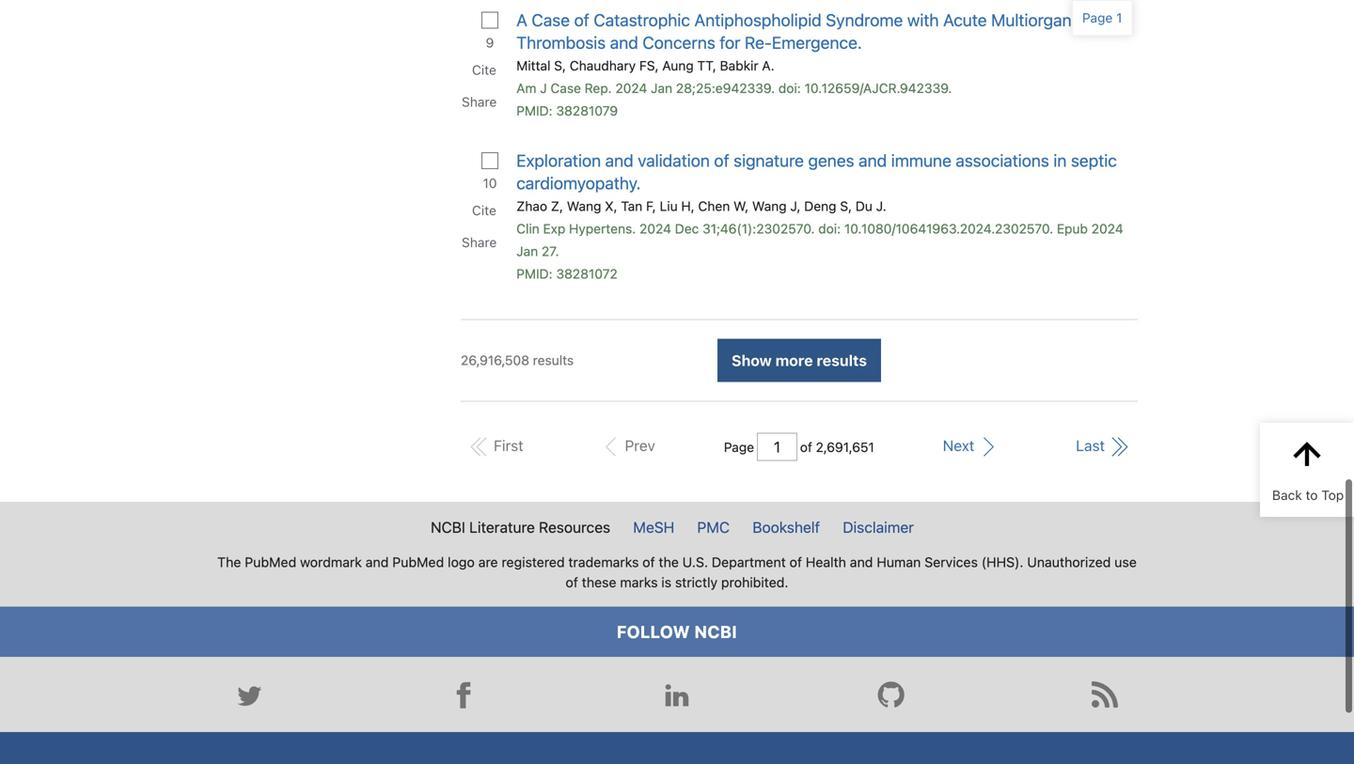 Task type: locate. For each thing, give the bounding box(es) containing it.
pmc
[[698, 519, 730, 537]]

page left 1
[[1083, 10, 1113, 25]]

1 horizontal spatial pubmed
[[393, 554, 444, 570]]

are
[[479, 554, 498, 570]]

1 vertical spatial share
[[462, 235, 497, 250]]

aung
[[663, 58, 694, 73]]

f,
[[646, 199, 656, 214]]

re-
[[745, 32, 772, 53]]

share left clin
[[462, 235, 497, 250]]

exploration and validation of signature genes and immune associations in septic cardiomyopathy. zhao z, wang x, tan f, liu h, chen w, wang j, deng s, du j. clin exp hypertens. 2024 dec 31;46(1):2302570. doi: 10.1080/10641963.2024.2302570. epub 2024 jan 27. pmid: 38281072
[[517, 151, 1124, 282]]

ncbi up logo
[[431, 519, 466, 537]]

page 1
[[1083, 10, 1123, 25]]

s, left 'du'
[[840, 199, 852, 214]]

associations
[[956, 151, 1050, 171]]

0 vertical spatial case
[[532, 10, 570, 30]]

a case of catastrophic antiphospholipid syndrome with acute multiorgan thrombosis and concerns for re-emergence. link
[[517, 9, 1126, 54]]

1 vertical spatial ncbi
[[695, 622, 738, 643]]

0 horizontal spatial s,
[[554, 58, 566, 73]]

next page image
[[980, 438, 998, 457]]

1 cite from the top
[[472, 62, 497, 78]]

page inside button
[[1083, 10, 1113, 25]]

signature
[[734, 151, 804, 171]]

1 share from the top
[[462, 94, 497, 110]]

ncbi
[[431, 519, 466, 537], [695, 622, 738, 643]]

of up the chen
[[714, 151, 730, 171]]

jan down clin
[[517, 244, 538, 259]]

cite down 9 at the left top of the page
[[472, 62, 497, 78]]

cite button
[[470, 54, 501, 86], [470, 195, 501, 227]]

back
[[1273, 488, 1303, 503]]

of
[[574, 10, 590, 30], [714, 151, 730, 171], [800, 440, 813, 455], [643, 554, 655, 570], [790, 554, 802, 570], [566, 575, 578, 591]]

human
[[877, 554, 921, 570]]

exp
[[543, 221, 566, 237]]

1 vertical spatial pmid:
[[517, 266, 553, 282]]

cite button for exploration and validation of signature genes and immune associations in septic cardiomyopathy.
[[470, 195, 501, 227]]

of up thrombosis
[[574, 10, 590, 30]]

facebook image
[[445, 676, 482, 714]]

1 cite button from the top
[[470, 54, 501, 86]]

jan
[[651, 80, 673, 96], [517, 244, 538, 259]]

2,691,651
[[816, 440, 875, 455]]

share button left clin
[[460, 227, 502, 259]]

0 vertical spatial pmid:
[[517, 103, 553, 119]]

0 vertical spatial s,
[[554, 58, 566, 73]]

38281079
[[556, 103, 618, 119]]

1 vertical spatial s,
[[840, 199, 852, 214]]

cite button down 10
[[470, 195, 501, 227]]

0 vertical spatial jan
[[651, 80, 673, 96]]

1 vertical spatial share button
[[460, 227, 502, 259]]

use
[[1115, 554, 1137, 570]]

doi: down the emergence.
[[779, 80, 801, 96]]

more
[[776, 352, 813, 370]]

to
[[1306, 488, 1319, 503]]

1 vertical spatial page
[[724, 440, 755, 455]]

back to top
[[1273, 488, 1345, 503]]

acute
[[944, 10, 987, 30]]

jan inside the a case of catastrophic antiphospholipid syndrome with acute multiorgan thrombosis and concerns for re-emergence. mittal s, chaudhary fs, aung tt, babkir a. am j case rep. 2024 jan 28;25:e942339. doi: 10.12659/ajcr.942339. pmid: 38281079
[[651, 80, 673, 96]]

case up thrombosis
[[532, 10, 570, 30]]

share button for a case of catastrophic antiphospholipid syndrome with acute multiorgan thrombosis and concerns for re-emergence.
[[460, 86, 502, 118]]

h,
[[682, 199, 695, 214]]

pmid: down am
[[517, 103, 553, 119]]

deng
[[805, 199, 837, 214]]

1 horizontal spatial wang
[[753, 199, 787, 214]]

next
[[943, 437, 975, 455]]

s, down thrombosis
[[554, 58, 566, 73]]

pubmed
[[245, 554, 297, 570], [393, 554, 444, 570]]

26,916,508
[[461, 353, 530, 368]]

2 share button from the top
[[460, 227, 502, 259]]

1 vertical spatial doi:
[[819, 221, 841, 237]]

s, inside exploration and validation of signature genes and immune associations in septic cardiomyopathy. zhao z, wang x, tan f, liu h, chen w, wang j, deng s, du j. clin exp hypertens. 2024 dec 31;46(1):2302570. doi: 10.1080/10641963.2024.2302570. epub 2024 jan 27. pmid: 38281072
[[840, 199, 852, 214]]

is
[[662, 575, 672, 591]]

2024 down "fs,"
[[616, 80, 648, 96]]

share for exploration and validation of signature genes and immune associations in septic cardiomyopathy.
[[462, 235, 497, 250]]

10.12659/ajcr.942339.
[[805, 80, 952, 96]]

0 vertical spatial cite
[[472, 62, 497, 78]]

thrombosis
[[517, 32, 606, 53]]

wang down cardiomyopathy.
[[567, 199, 602, 214]]

j.
[[877, 199, 887, 214]]

case right j
[[551, 80, 581, 96]]

pubmed right the
[[245, 554, 297, 570]]

share button
[[460, 86, 502, 118], [460, 227, 502, 259]]

zhao
[[517, 199, 548, 214]]

the
[[659, 554, 679, 570]]

cite down 10
[[472, 203, 497, 218]]

page left page number input number field
[[724, 440, 755, 455]]

1 wang from the left
[[567, 199, 602, 214]]

of inside exploration and validation of signature genes and immune associations in septic cardiomyopathy. zhao z, wang x, tan f, liu h, chen w, wang j, deng s, du j. clin exp hypertens. 2024 dec 31;46(1):2302570. doi: 10.1080/10641963.2024.2302570. epub 2024 jan 27. pmid: 38281072
[[714, 151, 730, 171]]

0 horizontal spatial page
[[724, 440, 755, 455]]

0 vertical spatial ncbi
[[431, 519, 466, 537]]

doi:
[[779, 80, 801, 96], [819, 221, 841, 237]]

1 share button from the top
[[460, 86, 502, 118]]

results
[[817, 352, 867, 370], [533, 353, 574, 368]]

pubmed left logo
[[393, 554, 444, 570]]

2 cite button from the top
[[470, 195, 501, 227]]

0 vertical spatial doi:
[[779, 80, 801, 96]]

of 2,691,651
[[800, 440, 875, 455]]

w,
[[734, 199, 749, 214]]

1 pubmed from the left
[[245, 554, 297, 570]]

(hhs).
[[982, 554, 1024, 570]]

1 pmid: from the top
[[517, 103, 553, 119]]

0 horizontal spatial jan
[[517, 244, 538, 259]]

2 pubmed from the left
[[393, 554, 444, 570]]

wang up 31;46(1):2302570.
[[753, 199, 787, 214]]

pmid: down 27.
[[517, 266, 553, 282]]

1 vertical spatial jan
[[517, 244, 538, 259]]

1
[[1117, 10, 1123, 25]]

of inside the a case of catastrophic antiphospholipid syndrome with acute multiorgan thrombosis and concerns for re-emergence. mittal s, chaudhary fs, aung tt, babkir a. am j case rep. 2024 jan 28;25:e942339. doi: 10.12659/ajcr.942339. pmid: 38281079
[[574, 10, 590, 30]]

share button left am
[[460, 86, 502, 118]]

2024 down f,
[[640, 221, 672, 237]]

resources
[[539, 519, 611, 537]]

z,
[[551, 199, 564, 214]]

results right more
[[817, 352, 867, 370]]

blog image
[[1087, 676, 1124, 714]]

1 horizontal spatial doi:
[[819, 221, 841, 237]]

immune
[[892, 151, 952, 171]]

1 horizontal spatial results
[[817, 352, 867, 370]]

logo
[[448, 554, 475, 570]]

syndrome
[[826, 10, 903, 30]]

prohibited.
[[722, 575, 789, 591]]

ncbi literature resources
[[431, 519, 611, 537]]

Page number field
[[757, 433, 798, 462]]

1 horizontal spatial s,
[[840, 199, 852, 214]]

1 vertical spatial cite
[[472, 203, 497, 218]]

0 vertical spatial page
[[1083, 10, 1113, 25]]

2 cite from the top
[[472, 203, 497, 218]]

dec
[[675, 221, 699, 237]]

jan down "fs,"
[[651, 80, 673, 96]]

0 vertical spatial cite button
[[470, 54, 501, 86]]

doi: down 'deng'
[[819, 221, 841, 237]]

page for page
[[724, 440, 755, 455]]

cite button down 9 at the left top of the page
[[470, 54, 501, 86]]

cite button for a case of catastrophic antiphospholipid syndrome with acute multiorgan thrombosis and concerns for re-emergence.
[[470, 54, 501, 86]]

first button
[[470, 437, 528, 457]]

2024
[[616, 80, 648, 96], [640, 221, 672, 237], [1092, 221, 1124, 237]]

chaudhary
[[570, 58, 636, 73]]

0 vertical spatial share button
[[460, 86, 502, 118]]

doi: inside the a case of catastrophic antiphospholipid syndrome with acute multiorgan thrombosis and concerns for re-emergence. mittal s, chaudhary fs, aung tt, babkir a. am j case rep. 2024 jan 28;25:e942339. doi: 10.12659/ajcr.942339. pmid: 38281079
[[779, 80, 801, 96]]

next button
[[939, 437, 998, 457]]

disclaimer link
[[834, 516, 924, 539]]

the
[[217, 554, 241, 570]]

page
[[1083, 10, 1113, 25], [724, 440, 755, 455]]

0 horizontal spatial wang
[[567, 199, 602, 214]]

2 pmid: from the top
[[517, 266, 553, 282]]

and right wordmark
[[366, 554, 389, 570]]

0 horizontal spatial pubmed
[[245, 554, 297, 570]]

a
[[517, 10, 528, 30]]

2 share from the top
[[462, 235, 497, 250]]

share left am
[[462, 94, 497, 110]]

facebook link
[[445, 676, 482, 714]]

of left these
[[566, 575, 578, 591]]

and right health
[[850, 554, 873, 570]]

pmc link
[[688, 516, 740, 539]]

cite
[[472, 62, 497, 78], [472, 203, 497, 218]]

1 horizontal spatial jan
[[651, 80, 673, 96]]

1 vertical spatial cite button
[[470, 195, 501, 227]]

results right 26,916,508
[[533, 353, 574, 368]]

0 horizontal spatial doi:
[[779, 80, 801, 96]]

1 horizontal spatial page
[[1083, 10, 1113, 25]]

0 vertical spatial share
[[462, 94, 497, 110]]

ncbi down strictly on the bottom of page
[[695, 622, 738, 643]]



Task type: describe. For each thing, give the bounding box(es) containing it.
strictly
[[675, 575, 718, 591]]

27.
[[542, 244, 559, 259]]

follow
[[617, 622, 690, 643]]

marks
[[620, 575, 658, 591]]

of left health
[[790, 554, 802, 570]]

clin
[[517, 221, 540, 237]]

follow ncbi
[[617, 622, 738, 643]]

department
[[712, 554, 786, 570]]

tt,
[[698, 58, 717, 73]]

liu
[[660, 199, 678, 214]]

du
[[856, 199, 873, 214]]

mesh link
[[624, 516, 684, 539]]

mittal
[[517, 58, 551, 73]]

last
[[1076, 437, 1105, 455]]

share button for exploration and validation of signature genes and immune associations in septic cardiomyopathy.
[[460, 227, 502, 259]]

cite for a case of catastrophic antiphospholipid syndrome with acute multiorgan thrombosis and concerns for re-emergence.
[[472, 62, 497, 78]]

a case of catastrophic antiphospholipid syndrome with acute multiorgan thrombosis and concerns for re-emergence. mittal s, chaudhary fs, aung tt, babkir a. am j case rep. 2024 jan 28;25:e942339. doi: 10.12659/ajcr.942339. pmid: 38281079
[[517, 10, 1072, 119]]

9
[[486, 35, 494, 50]]

multiorgan
[[992, 10, 1072, 30]]

registered
[[502, 554, 565, 570]]

pmid: inside the a case of catastrophic antiphospholipid syndrome with acute multiorgan thrombosis and concerns for re-emergence. mittal s, chaudhary fs, aung tt, babkir a. am j case rep. 2024 jan 28;25:e942339. doi: 10.12659/ajcr.942339. pmid: 38281079
[[517, 103, 553, 119]]

prev
[[625, 437, 656, 455]]

tan
[[621, 199, 643, 214]]

last button
[[1072, 437, 1129, 457]]

with
[[908, 10, 939, 30]]

u.s.
[[683, 554, 708, 570]]

fs,
[[640, 58, 659, 73]]

x,
[[605, 199, 618, 214]]

2024 right epub
[[1092, 221, 1124, 237]]

2024 inside the a case of catastrophic antiphospholipid syndrome with acute multiorgan thrombosis and concerns for re-emergence. mittal s, chaudhary fs, aung tt, babkir a. am j case rep. 2024 jan 28;25:e942339. doi: 10.12659/ajcr.942339. pmid: 38281079
[[616, 80, 648, 96]]

jan inside exploration and validation of signature genes and immune associations in septic cardiomyopathy. zhao z, wang x, tan f, liu h, chen w, wang j, deng s, du j. clin exp hypertens. 2024 dec 31;46(1):2302570. doi: 10.1080/10641963.2024.2302570. epub 2024 jan 27. pmid: 38281072
[[517, 244, 538, 259]]

2 wang from the left
[[753, 199, 787, 214]]

unauthorized
[[1028, 554, 1111, 570]]

trademarks
[[569, 554, 639, 570]]

0 horizontal spatial results
[[533, 353, 574, 368]]

page for page 1
[[1083, 10, 1113, 25]]

antiphospholipid
[[695, 10, 822, 30]]

bookshelf link
[[744, 516, 830, 539]]

the pubmed wordmark and pubmed logo are registered trademarks of the u.s. department of health and human services (hhs). unauthorized use of these marks is strictly prohibited.
[[217, 554, 1137, 591]]

10.1080/10641963.2024.2302570.
[[845, 221, 1054, 237]]

literature
[[470, 519, 535, 537]]

0 horizontal spatial ncbi
[[431, 519, 466, 537]]

exploration and validation of signature genes and immune associations in septic cardiomyopathy. link
[[517, 150, 1126, 195]]

github link
[[873, 676, 910, 714]]

validation
[[638, 151, 710, 171]]

j
[[540, 80, 547, 96]]

for
[[720, 32, 741, 53]]

pmid: inside exploration and validation of signature genes and immune associations in septic cardiomyopathy. zhao z, wang x, tan f, liu h, chen w, wang j, deng s, du j. clin exp hypertens. 2024 dec 31;46(1):2302570. doi: 10.1080/10641963.2024.2302570. epub 2024 jan 27. pmid: 38281072
[[517, 266, 553, 282]]

wordmark
[[300, 554, 362, 570]]

show
[[732, 352, 772, 370]]

1 horizontal spatial ncbi
[[695, 622, 738, 643]]

cite for exploration and validation of signature genes and immune associations in septic cardiomyopathy.
[[472, 203, 497, 218]]

top
[[1322, 488, 1345, 503]]

in
[[1054, 151, 1067, 171]]

share for a case of catastrophic antiphospholipid syndrome with acute multiorgan thrombosis and concerns for re-emergence.
[[462, 94, 497, 110]]

26,916,508 results
[[461, 353, 574, 368]]

disclaimer
[[843, 519, 914, 537]]

doi: inside exploration and validation of signature genes and immune associations in septic cardiomyopathy. zhao z, wang x, tan f, liu h, chen w, wang j, deng s, du j. clin exp hypertens. 2024 dec 31;46(1):2302570. doi: 10.1080/10641963.2024.2302570. epub 2024 jan 27. pmid: 38281072
[[819, 221, 841, 237]]

j,
[[791, 199, 801, 214]]

these
[[582, 575, 617, 591]]

page 1 button
[[1073, 0, 1133, 36]]

genes
[[809, 151, 855, 171]]

s, inside the a case of catastrophic antiphospholipid syndrome with acute multiorgan thrombosis and concerns for re-emergence. mittal s, chaudhary fs, aung tt, babkir a. am j case rep. 2024 jan 28;25:e942339. doi: 10.12659/ajcr.942339. pmid: 38281079
[[554, 58, 566, 73]]

epub
[[1057, 221, 1088, 237]]

38281072
[[556, 266, 618, 282]]

babkir
[[720, 58, 759, 73]]

hypertens.
[[569, 221, 636, 237]]

exploration
[[517, 151, 601, 171]]

31;46(1):2302570.
[[703, 221, 815, 237]]

last page image
[[1110, 438, 1129, 457]]

twitter image
[[230, 676, 268, 714]]

1 vertical spatial case
[[551, 80, 581, 96]]

github image
[[873, 676, 910, 714]]

show more results button
[[718, 339, 882, 382]]

a.
[[762, 58, 775, 73]]

rep.
[[585, 80, 612, 96]]

services
[[925, 554, 978, 570]]

results inside button
[[817, 352, 867, 370]]

catastrophic
[[594, 10, 691, 30]]

and concerns
[[610, 32, 716, 53]]

am
[[517, 80, 537, 96]]

chen
[[699, 199, 730, 214]]

linkedin image
[[659, 676, 696, 714]]

and up x,
[[606, 151, 634, 171]]

of left the
[[643, 554, 655, 570]]

of right page number input number field
[[800, 440, 813, 455]]

emergence.
[[772, 32, 862, 53]]

prev button
[[602, 437, 660, 457]]

cardiomyopathy.
[[517, 173, 641, 193]]

mesh
[[633, 519, 675, 537]]

bookshelf
[[753, 519, 820, 537]]

twitter link
[[230, 676, 268, 714]]

and right genes
[[859, 151, 887, 171]]

first
[[494, 437, 524, 455]]

linkedin link
[[659, 676, 696, 714]]



Task type: vqa. For each thing, say whether or not it's contained in the screenshot.
the explain
no



